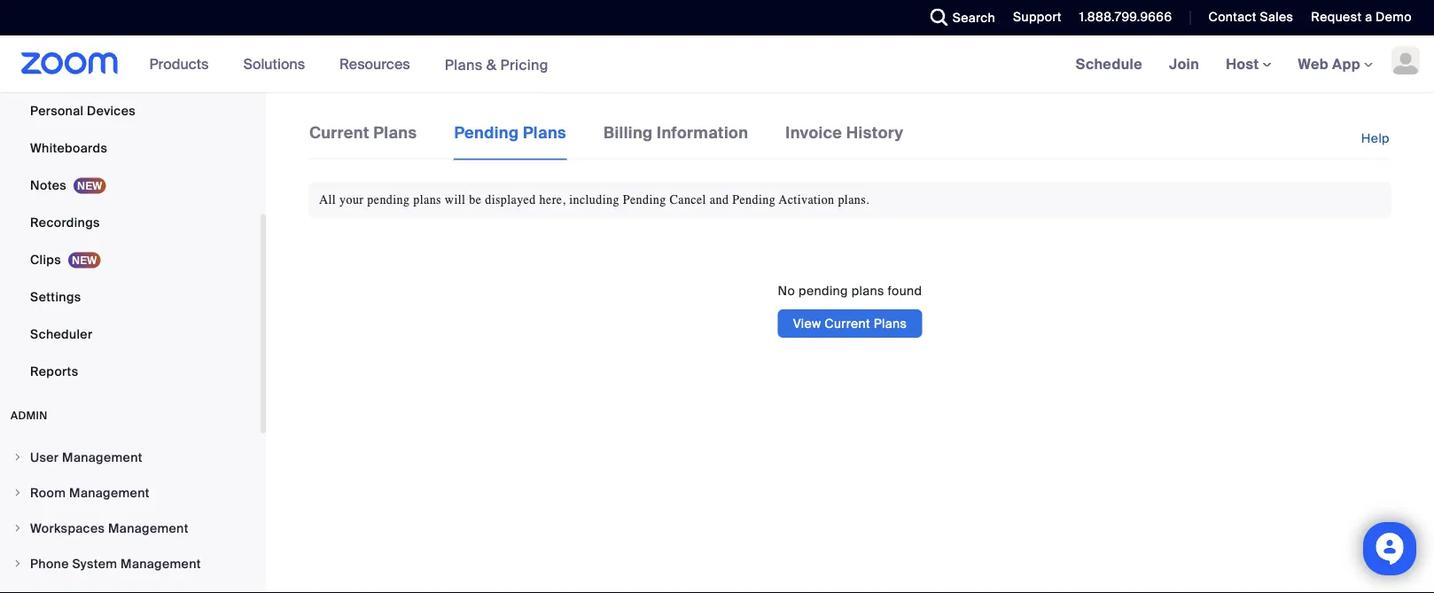 Task type: locate. For each thing, give the bounding box(es) containing it.
main content main content
[[266, 92, 1435, 593]]

phone
[[30, 556, 69, 572]]

personal menu menu
[[0, 0, 261, 391]]

management inside menu item
[[62, 449, 143, 466]]

request a demo link
[[1298, 0, 1435, 35], [1312, 9, 1413, 25]]

pending right your
[[367, 193, 410, 207]]

1 horizontal spatial pending
[[799, 283, 848, 299]]

management down workspaces management menu item
[[121, 556, 201, 572]]

contact
[[1209, 9, 1257, 25]]

sales
[[1260, 9, 1294, 25]]

0 vertical spatial plans
[[413, 193, 442, 207]]

current
[[309, 122, 370, 143], [825, 315, 871, 331]]

invoice
[[786, 122, 843, 143]]

pending
[[454, 122, 519, 143], [623, 193, 666, 207], [733, 193, 776, 207]]

plans down resources dropdown button
[[374, 122, 417, 143]]

demo
[[1376, 9, 1413, 25]]

1 vertical spatial right image
[[12, 488, 23, 498]]

products button
[[150, 35, 217, 92]]

help link
[[1362, 121, 1392, 157]]

all
[[319, 193, 336, 207]]

request a demo
[[1312, 9, 1413, 25]]

right image
[[12, 452, 23, 463], [12, 488, 23, 498], [12, 523, 23, 534]]

plans
[[413, 193, 442, 207], [852, 283, 885, 299]]

plans
[[445, 55, 483, 74], [374, 122, 417, 143], [523, 122, 567, 143], [874, 315, 907, 331]]

plans & pricing
[[445, 55, 549, 74]]

billing information link
[[603, 121, 750, 158]]

current inside "link"
[[825, 315, 871, 331]]

0 horizontal spatial pending
[[367, 193, 410, 207]]

web app button
[[1299, 55, 1373, 73]]

1.888.799.9666 button
[[1067, 0, 1177, 35], [1080, 9, 1173, 25]]

settings link
[[0, 279, 261, 315]]

search
[[953, 9, 996, 26]]

a
[[1366, 9, 1373, 25]]

right image inside workspaces management menu item
[[12, 523, 23, 534]]

settings
[[30, 289, 81, 305]]

banner
[[0, 35, 1435, 94]]

0 vertical spatial right image
[[12, 452, 23, 463]]

pending right and
[[733, 193, 776, 207]]

current down no pending plans found
[[825, 315, 871, 331]]

1 vertical spatial plans
[[852, 283, 885, 299]]

management up room management
[[62, 449, 143, 466]]

right image left "room"
[[12, 488, 23, 498]]

search button
[[917, 0, 1000, 35]]

your
[[340, 193, 364, 207]]

current plans
[[309, 122, 417, 143]]

management down room management 'menu item'
[[108, 520, 189, 536]]

2 vertical spatial right image
[[12, 523, 23, 534]]

reports
[[30, 363, 78, 380]]

resources button
[[340, 35, 418, 92]]

pending plans link
[[453, 121, 568, 160]]

plans inside product information navigation
[[445, 55, 483, 74]]

plans up here,
[[523, 122, 567, 143]]

management
[[62, 449, 143, 466], [69, 485, 150, 501], [108, 520, 189, 536], [121, 556, 201, 572]]

and
[[710, 193, 729, 207]]

pending down "&"
[[454, 122, 519, 143]]

activation
[[779, 193, 835, 207]]

management for room management
[[69, 485, 150, 501]]

menu item
[[0, 583, 261, 593]]

1 horizontal spatial current
[[825, 315, 871, 331]]

clips link
[[0, 242, 261, 278]]

plans up view current plans
[[852, 283, 885, 299]]

meetings navigation
[[1063, 35, 1435, 94]]

system
[[72, 556, 117, 572]]

pending
[[367, 193, 410, 207], [799, 283, 848, 299]]

notes link
[[0, 168, 261, 203]]

1.888.799.9666 button up schedule link
[[1080, 9, 1173, 25]]

right image left user
[[12, 452, 23, 463]]

no pending plans found
[[778, 283, 923, 299]]

plans left "&"
[[445, 55, 483, 74]]

all your pending plans will be displayed here, including pending cancel and pending activation plans.
[[319, 193, 870, 207]]

0 vertical spatial current
[[309, 122, 370, 143]]

schedule link
[[1063, 35, 1156, 92]]

right image inside user management menu item
[[12, 452, 23, 463]]

view current plans
[[793, 315, 907, 331]]

right image up right icon
[[12, 523, 23, 534]]

3 right image from the top
[[12, 523, 23, 534]]

2 horizontal spatial pending
[[733, 193, 776, 207]]

recordings link
[[0, 205, 261, 240]]

0 horizontal spatial pending
[[454, 122, 519, 143]]

side navigation navigation
[[0, 0, 266, 593]]

personal devices link
[[0, 93, 261, 129]]

clips
[[30, 251, 61, 268]]

support link
[[1000, 0, 1067, 35], [1014, 9, 1062, 25]]

right image for user management
[[12, 452, 23, 463]]

user management menu item
[[0, 441, 261, 474]]

2 right image from the top
[[12, 488, 23, 498]]

0 horizontal spatial plans
[[413, 193, 442, 207]]

whiteboards
[[30, 140, 107, 156]]

current up all
[[309, 122, 370, 143]]

found
[[888, 283, 923, 299]]

help
[[1362, 130, 1390, 147]]

right image inside room management 'menu item'
[[12, 488, 23, 498]]

0 vertical spatial pending
[[367, 193, 410, 207]]

0 horizontal spatial current
[[309, 122, 370, 143]]

contact sales link
[[1196, 0, 1298, 35], [1209, 9, 1294, 25]]

plans & pricing link
[[445, 55, 549, 74], [445, 55, 549, 74]]

invoice history link
[[785, 121, 905, 158]]

request
[[1312, 9, 1362, 25]]

management up workspaces management
[[69, 485, 150, 501]]

cancel
[[670, 193, 707, 207]]

plans.
[[838, 193, 870, 207]]

1 vertical spatial current
[[825, 315, 871, 331]]

pending up view
[[799, 283, 848, 299]]

plans left will
[[413, 193, 442, 207]]

1 right image from the top
[[12, 452, 23, 463]]

1 vertical spatial pending
[[799, 283, 848, 299]]

management inside 'menu item'
[[69, 485, 150, 501]]

pending inside pending plans link
[[454, 122, 519, 143]]

banner containing products
[[0, 35, 1435, 94]]

pending left cancel
[[623, 193, 666, 207]]

products
[[150, 55, 209, 73]]

user management
[[30, 449, 143, 466]]

plans down found
[[874, 315, 907, 331]]

room management
[[30, 485, 150, 501]]

schedule
[[1076, 55, 1143, 73]]

host button
[[1226, 55, 1272, 73]]



Task type: vqa. For each thing, say whether or not it's contained in the screenshot.
'Pending Plans' on the left top
yes



Task type: describe. For each thing, give the bounding box(es) containing it.
be
[[469, 193, 482, 207]]

right image for room management
[[12, 488, 23, 498]]

room
[[30, 485, 66, 501]]

view current plans link
[[778, 309, 922, 338]]

personal
[[30, 102, 84, 119]]

here,
[[540, 193, 566, 207]]

plans inside "link"
[[874, 315, 907, 331]]

billing information
[[604, 122, 749, 143]]

notes
[[30, 177, 66, 193]]

will
[[445, 193, 466, 207]]

solutions button
[[243, 35, 313, 92]]

&
[[487, 55, 497, 74]]

pending plans
[[454, 122, 567, 143]]

information
[[657, 122, 749, 143]]

scheduler link
[[0, 317, 261, 352]]

pricing
[[501, 55, 549, 74]]

right image for workspaces management
[[12, 523, 23, 534]]

1.888.799.9666
[[1080, 9, 1173, 25]]

management for user management
[[62, 449, 143, 466]]

1 horizontal spatial plans
[[852, 283, 885, 299]]

billing
[[604, 122, 653, 143]]

solutions
[[243, 55, 305, 73]]

recordings
[[30, 214, 100, 231]]

current plans link
[[309, 121, 418, 158]]

room management menu item
[[0, 476, 261, 510]]

management for workspaces management
[[108, 520, 189, 536]]

displayed
[[485, 193, 536, 207]]

personal devices
[[30, 102, 136, 119]]

zoom logo image
[[21, 52, 118, 74]]

whiteboards link
[[0, 130, 261, 166]]

resources
[[340, 55, 410, 73]]

product information navigation
[[136, 35, 562, 94]]

workspaces management
[[30, 520, 189, 536]]

right image
[[12, 559, 23, 569]]

devices
[[87, 102, 136, 119]]

support
[[1014, 9, 1062, 25]]

invoice history
[[786, 122, 904, 143]]

phone system management
[[30, 556, 201, 572]]

1.888.799.9666 button up the schedule
[[1067, 0, 1177, 35]]

host
[[1226, 55, 1263, 73]]

1 horizontal spatial pending
[[623, 193, 666, 207]]

admin menu menu
[[0, 441, 261, 593]]

web app
[[1299, 55, 1361, 73]]

history
[[847, 122, 904, 143]]

user
[[30, 449, 59, 466]]

no
[[778, 283, 796, 299]]

including
[[569, 193, 620, 207]]

join link
[[1156, 35, 1213, 92]]

reports link
[[0, 354, 261, 389]]

phone system management menu item
[[0, 547, 261, 581]]

view
[[793, 315, 822, 331]]

scheduler
[[30, 326, 93, 342]]

web
[[1299, 55, 1329, 73]]

profile picture image
[[1392, 46, 1420, 74]]

contact sales
[[1209, 9, 1294, 25]]

admin
[[11, 409, 48, 423]]

workspaces management menu item
[[0, 512, 261, 545]]

join
[[1170, 55, 1200, 73]]

app
[[1333, 55, 1361, 73]]

workspaces
[[30, 520, 105, 536]]



